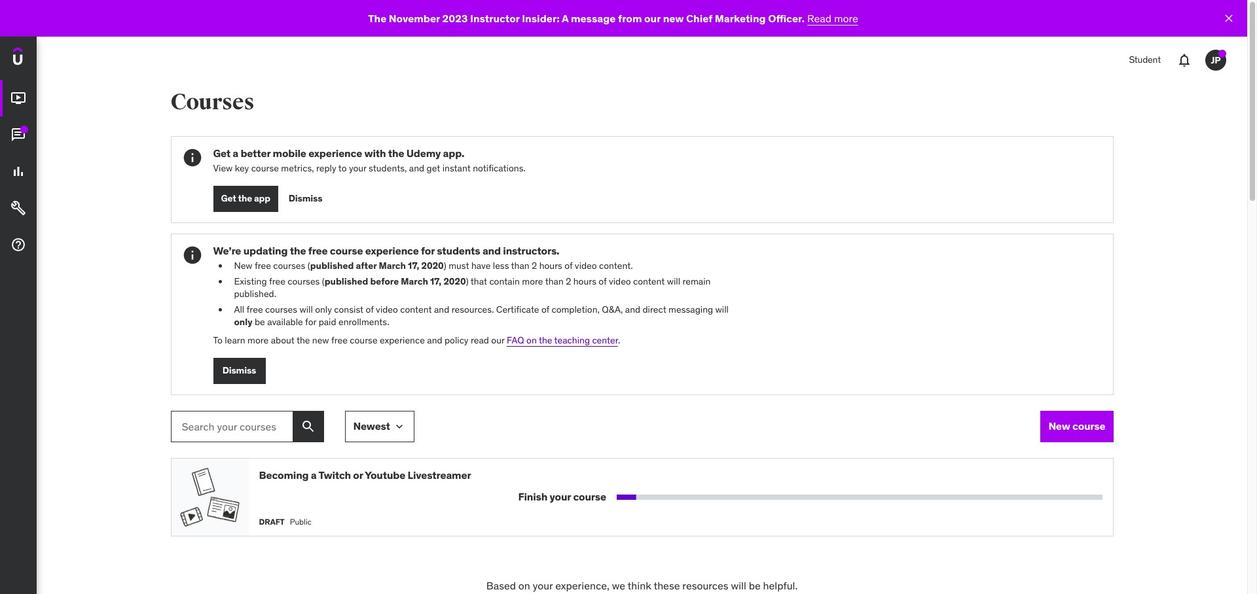 Task type: vqa. For each thing, say whether or not it's contained in the screenshot.
you
no



Task type: locate. For each thing, give the bounding box(es) containing it.
1 vertical spatial get
[[221, 193, 236, 205]]

0 vertical spatial 17,
[[408, 260, 419, 272]]

0 vertical spatial experience
[[309, 147, 362, 160]]

1 horizontal spatial dismiss button
[[289, 186, 322, 212]]

17,
[[408, 260, 419, 272], [430, 275, 442, 287]]

free inside all free courses will only consist of video content and resources. certificate of completion, q&a, and direct messaging will only be available for paid enrollments.
[[247, 304, 263, 316]]

free
[[308, 244, 328, 257], [255, 260, 271, 272], [269, 275, 286, 287], [247, 304, 263, 316], [331, 335, 348, 346]]

1 horizontal spatial (
[[322, 275, 325, 287]]

existing free courses ( published before march 17, 2020
[[234, 275, 466, 287]]

0 vertical spatial published
[[310, 260, 354, 272]]

for
[[421, 244, 435, 257], [305, 317, 317, 328]]

1 vertical spatial march
[[401, 275, 428, 287]]

published for existing free courses (
[[325, 275, 368, 287]]

than
[[511, 260, 530, 272], [545, 275, 564, 287]]

than up the 'completion,'
[[545, 275, 564, 287]]

0 vertical spatial medium image
[[10, 91, 26, 106]]

)
[[444, 260, 447, 272], [466, 275, 469, 287]]

march down new free courses ( published after march 17, 2020 ) must have less than 2 hours of video content.
[[401, 275, 428, 287]]

1 vertical spatial more
[[522, 275, 543, 287]]

video
[[575, 260, 597, 272], [609, 275, 631, 287], [376, 304, 398, 316]]

free down paid
[[331, 335, 348, 346]]

content inside the ) that contain more than 2 hours of video content will remain published.
[[633, 275, 665, 287]]

1 horizontal spatial 17,
[[430, 275, 442, 287]]

17, down new free courses ( published after march 17, 2020 ) must have less than 2 hours of video content.
[[430, 275, 442, 287]]

course inside get a better mobile experience with the udemy app. view key course metrics, reply to your students, and get instant notifications.
[[251, 163, 279, 174]]

new course
[[1049, 420, 1106, 433]]

jp
[[1211, 54, 1221, 66]]

a left twitch
[[311, 469, 317, 482]]

2 vertical spatial video
[[376, 304, 398, 316]]

2020 left must
[[422, 260, 444, 272]]

1 vertical spatial 2
[[566, 275, 571, 287]]

helpful.
[[763, 579, 798, 593]]

than inside the ) that contain more than 2 hours of video content will remain published.
[[545, 275, 564, 287]]

0 vertical spatial )
[[444, 260, 447, 272]]

get inside get a better mobile experience with the udemy app. view key course metrics, reply to your students, and get instant notifications.
[[213, 147, 231, 160]]

experience,
[[556, 579, 610, 593]]

march down we're updating the free course experience for students and instructors.
[[379, 260, 406, 272]]

experience up to
[[309, 147, 362, 160]]

notifications.
[[473, 163, 526, 174]]

new
[[663, 12, 684, 25], [312, 335, 329, 346]]

1 vertical spatial medium image
[[10, 164, 26, 180]]

content
[[633, 275, 665, 287], [400, 304, 432, 316]]

video up enrollments.
[[376, 304, 398, 316]]

certificate
[[496, 304, 539, 316]]

0 vertical spatial march
[[379, 260, 406, 272]]

1 vertical spatial (
[[322, 275, 325, 287]]

students,
[[369, 163, 407, 174]]

manage
[[654, 489, 701, 505]]

of
[[565, 260, 573, 272], [599, 275, 607, 287], [366, 304, 374, 316], [542, 304, 550, 316]]

will up available
[[300, 304, 313, 316]]

have
[[472, 260, 491, 272]]

these
[[654, 579, 680, 593]]

dismiss button down metrics,
[[289, 186, 322, 212]]

of down content.
[[599, 275, 607, 287]]

free for new free courses (
[[255, 260, 271, 272]]

q&a,
[[602, 304, 623, 316]]

your right to
[[349, 163, 367, 174]]

the
[[388, 147, 404, 160], [238, 193, 252, 205], [290, 244, 306, 257], [297, 335, 310, 346], [539, 335, 553, 346]]

published.
[[234, 288, 276, 300]]

our
[[645, 12, 661, 25], [491, 335, 505, 346]]

dismiss down learn
[[223, 365, 256, 377]]

get
[[213, 147, 231, 160], [221, 193, 236, 205]]

0 horizontal spatial hours
[[540, 260, 563, 272]]

2 up the 'completion,'
[[566, 275, 571, 287]]

published down after at the top of the page
[[325, 275, 368, 287]]

about
[[271, 335, 295, 346]]

dismiss inside "dismiss" button
[[223, 365, 256, 377]]

be left available
[[255, 317, 265, 328]]

courses inside all free courses will only consist of video content and resources. certificate of completion, q&a, and direct messaging will only be available for paid enrollments.
[[265, 304, 297, 316]]

1 horizontal spatial new
[[663, 12, 684, 25]]

more right learn
[[248, 335, 269, 346]]

0 vertical spatial be
[[255, 317, 265, 328]]

1 vertical spatial 17,
[[430, 275, 442, 287]]

free down 'published.'
[[247, 304, 263, 316]]

0 horizontal spatial 2
[[532, 260, 537, 272]]

0 horizontal spatial content
[[400, 304, 432, 316]]

2 medium image from the top
[[10, 237, 26, 253]]

a up key at top left
[[233, 147, 238, 160]]

will right messaging
[[716, 304, 729, 316]]

0 horizontal spatial be
[[255, 317, 265, 328]]

finish your course
[[518, 491, 607, 504]]

experience
[[309, 147, 362, 160], [365, 244, 419, 257], [380, 335, 425, 346]]

on right faq
[[527, 335, 537, 346]]

0 vertical spatial more
[[834, 12, 859, 25]]

1 vertical spatial hours
[[574, 275, 597, 287]]

2020 down must
[[444, 275, 466, 287]]

( up paid
[[322, 275, 325, 287]]

2 horizontal spatial video
[[609, 275, 631, 287]]

hours up the 'completion,'
[[574, 275, 597, 287]]

0 vertical spatial content
[[633, 275, 665, 287]]

2 horizontal spatial more
[[834, 12, 859, 25]]

hours down instructors.
[[540, 260, 563, 272]]

the november 2023 instructor insider: a message from our new chief marketing officer. read more
[[368, 12, 859, 25]]

dismiss
[[289, 193, 322, 205], [223, 365, 256, 377]]

resources
[[683, 579, 729, 593]]

experience inside get a better mobile experience with the udemy app. view key course metrics, reply to your students, and get instant notifications.
[[309, 147, 362, 160]]

the inside get a better mobile experience with the udemy app. view key course metrics, reply to your students, and get instant notifications.
[[388, 147, 404, 160]]

video left content.
[[575, 260, 597, 272]]

0 horizontal spatial dismiss
[[223, 365, 256, 377]]

0 vertical spatial our
[[645, 12, 661, 25]]

(
[[308, 260, 310, 272], [322, 275, 325, 287]]

get the app
[[221, 193, 270, 205]]

hours
[[540, 260, 563, 272], [574, 275, 597, 287]]

and left get
[[409, 163, 425, 174]]

of right certificate
[[542, 304, 550, 316]]

the up students,
[[388, 147, 404, 160]]

0 horizontal spatial video
[[376, 304, 398, 316]]

get up view
[[213, 147, 231, 160]]

0 vertical spatial on
[[527, 335, 537, 346]]

1 horizontal spatial dismiss
[[289, 193, 322, 205]]

0 vertical spatial new
[[234, 260, 253, 272]]

1 vertical spatial new
[[312, 335, 329, 346]]

dismiss for topmost "dismiss" button
[[289, 193, 322, 205]]

1 vertical spatial published
[[325, 275, 368, 287]]

content up direct
[[633, 275, 665, 287]]

get
[[427, 163, 440, 174]]

free up 'published.'
[[269, 275, 286, 287]]

1 vertical spatial medium image
[[10, 237, 26, 253]]

more right contain
[[522, 275, 543, 287]]

content inside all free courses will only consist of video content and resources. certificate of completion, q&a, and direct messaging will only be available for paid enrollments.
[[400, 304, 432, 316]]

a inside get a better mobile experience with the udemy app. view key course metrics, reply to your students, and get instant notifications.
[[233, 147, 238, 160]]

on right the based
[[519, 579, 530, 593]]

2 vertical spatial medium image
[[10, 201, 26, 216]]

1 vertical spatial than
[[545, 275, 564, 287]]

only down all
[[234, 317, 253, 328]]

experience down enrollments.
[[380, 335, 425, 346]]

2 down instructors.
[[532, 260, 537, 272]]

) left must
[[444, 260, 447, 272]]

marketing
[[715, 12, 766, 25]]

get a better mobile experience with the udemy app. view key course metrics, reply to your students, and get instant notifications.
[[213, 147, 526, 174]]

a
[[562, 12, 569, 25]]

1 vertical spatial for
[[305, 317, 317, 328]]

0 horizontal spatial for
[[305, 317, 317, 328]]

0 horizontal spatial than
[[511, 260, 530, 272]]

1 vertical spatial )
[[466, 275, 469, 287]]

be left helpful.
[[749, 579, 761, 593]]

1 vertical spatial video
[[609, 275, 631, 287]]

1 horizontal spatial new
[[1049, 420, 1071, 433]]

1 vertical spatial a
[[311, 469, 317, 482]]

march for after
[[379, 260, 406, 272]]

0 vertical spatial dismiss button
[[289, 186, 322, 212]]

resources.
[[452, 304, 494, 316]]

0 horizontal spatial (
[[308, 260, 310, 272]]

on
[[527, 335, 537, 346], [519, 579, 530, 593]]

) left that
[[466, 275, 469, 287]]

1 horizontal spatial only
[[315, 304, 332, 316]]

1 vertical spatial new
[[1049, 420, 1071, 433]]

published up existing free courses ( published before march 17, 2020
[[310, 260, 354, 272]]

medium image
[[10, 127, 26, 143], [10, 237, 26, 253]]

based on your experience, we think these resources will be helpful.
[[487, 579, 798, 593]]

2 vertical spatial courses
[[265, 304, 297, 316]]

youtube
[[365, 469, 406, 482]]

be
[[255, 317, 265, 328], [749, 579, 761, 593]]

video down content.
[[609, 275, 631, 287]]

0 vertical spatial courses
[[273, 260, 306, 272]]

published for new free courses (
[[310, 260, 354, 272]]

content up to learn more about the new free course experience and policy read our faq on the teaching center .
[[400, 304, 432, 316]]

1 vertical spatial content
[[400, 304, 432, 316]]

( up existing free courses ( published before march 17, 2020
[[308, 260, 310, 272]]

read
[[471, 335, 489, 346]]

more
[[834, 12, 859, 25], [522, 275, 543, 287], [248, 335, 269, 346]]

get down view
[[221, 193, 236, 205]]

for up new free courses ( published after march 17, 2020 ) must have less than 2 hours of video content.
[[421, 244, 435, 257]]

0 horizontal spatial our
[[491, 335, 505, 346]]

0 horizontal spatial 17,
[[408, 260, 419, 272]]

will right resources in the right bottom of the page
[[731, 579, 747, 593]]

17, down we're updating the free course experience for students and instructors.
[[408, 260, 419, 272]]

0 vertical spatial dismiss
[[289, 193, 322, 205]]

new free courses ( published after march 17, 2020 ) must have less than 2 hours of video content.
[[234, 260, 633, 272]]

1 vertical spatial only
[[234, 317, 253, 328]]

more right read
[[834, 12, 859, 25]]

0 horizontal spatial only
[[234, 317, 253, 328]]

1 horizontal spatial more
[[522, 275, 543, 287]]

new down paid
[[312, 335, 329, 346]]

your
[[349, 163, 367, 174], [550, 491, 571, 504], [533, 579, 553, 593]]

courses
[[273, 260, 306, 272], [288, 275, 320, 287], [265, 304, 297, 316]]

new left chief on the top of the page
[[663, 12, 684, 25]]

1 vertical spatial 2020
[[444, 275, 466, 287]]

1 horizontal spatial hours
[[574, 275, 597, 287]]

new for new course
[[1049, 420, 1071, 433]]

1 vertical spatial dismiss
[[223, 365, 256, 377]]

1 horizontal spatial than
[[545, 275, 564, 287]]

1 horizontal spatial a
[[311, 469, 317, 482]]

0 vertical spatial video
[[575, 260, 597, 272]]

medium image
[[10, 91, 26, 106], [10, 164, 26, 180], [10, 201, 26, 216]]

than down instructors.
[[511, 260, 530, 272]]

1 horizontal spatial content
[[633, 275, 665, 287]]

.
[[618, 335, 620, 346]]

a for twitch
[[311, 469, 317, 482]]

0 horizontal spatial a
[[233, 147, 238, 160]]

1 horizontal spatial )
[[466, 275, 469, 287]]

only
[[315, 304, 332, 316], [234, 317, 253, 328]]

newest button
[[345, 411, 415, 443]]

1 horizontal spatial 2
[[566, 275, 571, 287]]

be inside all free courses will only consist of video content and resources. certificate of completion, q&a, and direct messaging will only be available for paid enrollments.
[[255, 317, 265, 328]]

a for better
[[233, 147, 238, 160]]

0 vertical spatial new
[[663, 12, 684, 25]]

0 horizontal spatial dismiss button
[[213, 358, 266, 384]]

courses for published before march 17, 2020
[[288, 275, 320, 287]]

get for the
[[221, 193, 236, 205]]

student
[[1130, 54, 1161, 66]]

experience up after at the top of the page
[[365, 244, 419, 257]]

dismiss button
[[289, 186, 322, 212], [213, 358, 266, 384]]

1 horizontal spatial be
[[749, 579, 761, 593]]

our left faq
[[491, 335, 505, 346]]

of inside the ) that contain more than 2 hours of video content will remain published.
[[599, 275, 607, 287]]

dismiss button down learn
[[213, 358, 266, 384]]

1 vertical spatial courses
[[288, 275, 320, 287]]

0 horizontal spatial new
[[234, 260, 253, 272]]

1 horizontal spatial our
[[645, 12, 661, 25]]

0 vertical spatial get
[[213, 147, 231, 160]]

0 vertical spatial for
[[421, 244, 435, 257]]

for left paid
[[305, 317, 317, 328]]

0 vertical spatial only
[[315, 304, 332, 316]]

Search your courses text field
[[171, 411, 292, 443]]

0 vertical spatial 2020
[[422, 260, 444, 272]]

will left remain
[[667, 275, 681, 287]]

0 vertical spatial (
[[308, 260, 310, 272]]

1 vertical spatial be
[[749, 579, 761, 593]]

0 vertical spatial medium image
[[10, 127, 26, 143]]

dismiss down metrics,
[[289, 193, 322, 205]]

new inside button
[[1049, 420, 1071, 433]]

your left experience, at the bottom left of the page
[[533, 579, 553, 593]]

2 vertical spatial more
[[248, 335, 269, 346]]

must
[[449, 260, 469, 272]]

3 medium image from the top
[[10, 201, 26, 216]]

0 vertical spatial a
[[233, 147, 238, 160]]

free down 'updating'
[[255, 260, 271, 272]]

only up paid
[[315, 304, 332, 316]]

march
[[379, 260, 406, 272], [401, 275, 428, 287]]

our right from
[[645, 12, 661, 25]]

2020
[[422, 260, 444, 272], [444, 275, 466, 287]]

a
[[233, 147, 238, 160], [311, 469, 317, 482]]

0 horizontal spatial )
[[444, 260, 447, 272]]

0 vertical spatial your
[[349, 163, 367, 174]]

your right finish
[[550, 491, 571, 504]]

we're updating the free course experience for students and instructors.
[[213, 244, 560, 257]]



Task type: describe. For each thing, give the bounding box(es) containing it.
officer.
[[768, 12, 805, 25]]

instructors.
[[503, 244, 560, 257]]

1 medium image from the top
[[10, 91, 26, 106]]

0 vertical spatial hours
[[540, 260, 563, 272]]

of up enrollments.
[[366, 304, 374, 316]]

free for all free courses will only consist of video content and resources. certificate of completion, q&a, and direct messaging will
[[247, 304, 263, 316]]

center
[[592, 335, 618, 346]]

that
[[471, 275, 487, 287]]

and right q&a,
[[625, 304, 641, 316]]

2 vertical spatial your
[[533, 579, 553, 593]]

updating
[[243, 244, 288, 257]]

existing
[[234, 275, 267, 287]]

course inside new course button
[[1073, 420, 1106, 433]]

video inside the ) that contain more than 2 hours of video content will remain published.
[[609, 275, 631, 287]]

or
[[353, 469, 363, 482]]

course inside edit / manage course link
[[704, 489, 743, 505]]

1 horizontal spatial for
[[421, 244, 435, 257]]

we're
[[213, 244, 241, 257]]

after
[[356, 260, 377, 272]]

chief
[[686, 12, 713, 25]]

jp link
[[1201, 45, 1232, 76]]

march for before
[[401, 275, 428, 287]]

free up existing free courses ( published before march 17, 2020
[[308, 244, 328, 257]]

17, for published after march 17, 2020
[[408, 260, 419, 272]]

and left policy at left
[[427, 335, 443, 346]]

november
[[389, 12, 440, 25]]

policy
[[445, 335, 469, 346]]

0 vertical spatial than
[[511, 260, 530, 272]]

close image
[[1223, 12, 1236, 25]]

2023
[[443, 12, 468, 25]]

messaging
[[669, 304, 713, 316]]

read
[[808, 12, 832, 25]]

courses for published after march 17, 2020
[[273, 260, 306, 272]]

completion,
[[552, 304, 600, 316]]

twitch
[[319, 469, 351, 482]]

mobile
[[273, 147, 306, 160]]

new course button
[[1041, 411, 1114, 443]]

the right about
[[297, 335, 310, 346]]

before
[[370, 275, 399, 287]]

all free courses will only consist of video content and resources. certificate of completion, q&a, and direct messaging will only be available for paid enrollments.
[[234, 304, 729, 328]]

the
[[368, 12, 387, 25]]

2 vertical spatial experience
[[380, 335, 425, 346]]

to learn more about the new free course experience and policy read our faq on the teaching center .
[[213, 335, 620, 346]]

udemy
[[407, 147, 441, 160]]

0 horizontal spatial new
[[312, 335, 329, 346]]

key
[[235, 163, 249, 174]]

newest
[[353, 420, 390, 433]]

enrollments.
[[339, 317, 389, 328]]

learn
[[225, 335, 245, 346]]

1 vertical spatial experience
[[365, 244, 419, 257]]

available
[[267, 317, 303, 328]]

2020 for published after march 17, 2020
[[422, 260, 444, 272]]

0 vertical spatial 2
[[532, 260, 537, 272]]

insider:
[[522, 12, 560, 25]]

consist
[[334, 304, 364, 316]]

get the app link
[[213, 186, 278, 212]]

edit
[[619, 489, 642, 505]]

small image
[[393, 420, 406, 433]]

becoming
[[259, 469, 309, 482]]

becoming a twitch or youtube livestreamer
[[259, 469, 471, 482]]

and inside get a better mobile experience with the udemy app. view key course metrics, reply to your students, and get instant notifications.
[[409, 163, 425, 174]]

livestreamer
[[408, 469, 471, 482]]

teaching
[[555, 335, 590, 346]]

edit / manage course
[[619, 489, 743, 505]]

( for published before march 17, 2020
[[322, 275, 325, 287]]

1 vertical spatial on
[[519, 579, 530, 593]]

to
[[338, 163, 347, 174]]

reply
[[316, 163, 336, 174]]

) that contain more than 2 hours of video content will remain published.
[[234, 275, 711, 300]]

/
[[645, 489, 652, 505]]

for inside all free courses will only consist of video content and resources. certificate of completion, q&a, and direct messaging will only be available for paid enrollments.
[[305, 317, 317, 328]]

1 horizontal spatial video
[[575, 260, 597, 272]]

) inside the ) that contain more than 2 hours of video content will remain published.
[[466, 275, 469, 287]]

will inside the ) that contain more than 2 hours of video content will remain published.
[[667, 275, 681, 287]]

courses for only
[[265, 304, 297, 316]]

your inside get a better mobile experience with the udemy app. view key course metrics, reply to your students, and get instant notifications.
[[349, 163, 367, 174]]

direct
[[643, 304, 667, 316]]

udemy image
[[13, 47, 73, 70]]

the left app
[[238, 193, 252, 205]]

edit / manage course link
[[457, 464, 905, 531]]

2 medium image from the top
[[10, 164, 26, 180]]

17, for published before march 17, 2020
[[430, 275, 442, 287]]

students
[[437, 244, 481, 257]]

less
[[493, 260, 509, 272]]

( for published after march 17, 2020
[[308, 260, 310, 272]]

to
[[213, 335, 223, 346]]

1 vertical spatial your
[[550, 491, 571, 504]]

think
[[628, 579, 652, 593]]

faq on the teaching center link
[[507, 335, 618, 346]]

app.
[[443, 147, 465, 160]]

and left 'resources.'
[[434, 304, 450, 316]]

remain
[[683, 275, 711, 287]]

1 medium image from the top
[[10, 127, 26, 143]]

we
[[612, 579, 626, 593]]

0 horizontal spatial more
[[248, 335, 269, 346]]

instructor
[[470, 12, 520, 25]]

video inside all free courses will only consist of video content and resources. certificate of completion, q&a, and direct messaging will only be available for paid enrollments.
[[376, 304, 398, 316]]

public
[[290, 517, 312, 527]]

the right 'updating'
[[290, 244, 306, 257]]

app
[[254, 193, 270, 205]]

content.
[[599, 260, 633, 272]]

view
[[213, 163, 233, 174]]

you have alerts image
[[1219, 50, 1227, 58]]

instant
[[443, 163, 471, 174]]

based
[[487, 579, 516, 593]]

2020 for published before march 17, 2020
[[444, 275, 466, 287]]

dismiss for bottommost "dismiss" button
[[223, 365, 256, 377]]

finish
[[518, 491, 548, 504]]

2 inside the ) that contain more than 2 hours of video content will remain published.
[[566, 275, 571, 287]]

draft public
[[259, 517, 312, 527]]

better
[[241, 147, 271, 160]]

metrics,
[[281, 163, 314, 174]]

search image
[[300, 419, 316, 435]]

and up less
[[483, 244, 501, 257]]

faq
[[507, 335, 524, 346]]

paid
[[319, 317, 336, 328]]

free for existing free courses (
[[269, 275, 286, 287]]

of up the 'completion,'
[[565, 260, 573, 272]]

more inside the ) that contain more than 2 hours of video content will remain published.
[[522, 275, 543, 287]]

student link
[[1122, 45, 1169, 76]]

from
[[618, 12, 642, 25]]

hours inside the ) that contain more than 2 hours of video content will remain published.
[[574, 275, 597, 287]]

all
[[234, 304, 244, 316]]

get for a
[[213, 147, 231, 160]]

1 vertical spatial dismiss button
[[213, 358, 266, 384]]

message
[[571, 12, 616, 25]]

notifications image
[[1177, 52, 1193, 68]]

courses
[[171, 88, 254, 116]]

1 vertical spatial our
[[491, 335, 505, 346]]

new for new free courses ( published after march 17, 2020 ) must have less than 2 hours of video content.
[[234, 260, 253, 272]]

contain
[[490, 275, 520, 287]]

the left the teaching at bottom
[[539, 335, 553, 346]]



